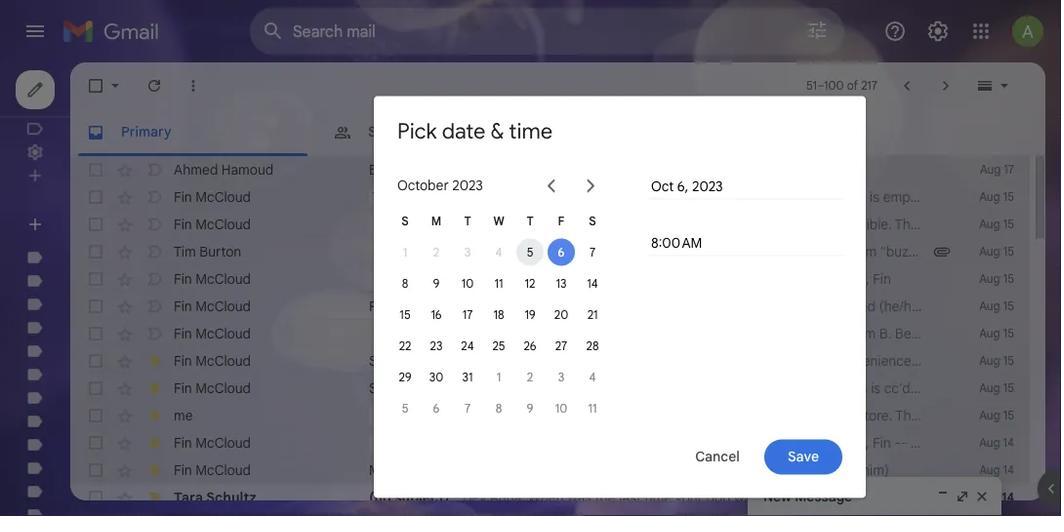 Task type: describe. For each thing, give the bounding box(es) containing it.
pet
[[571, 298, 592, 315]]

hey anna, meet me at my house in 2 hours. best, fin -- fin mccloud (he/him)
[[414, 462, 890, 479]]

birds
[[369, 161, 400, 178]]

our
[[621, 270, 645, 288]]

0 vertical spatial (he/him)
[[879, 298, 931, 315]]

schultz
[[206, 489, 257, 506]]

m
[[431, 214, 442, 228]]

0 vertical spatial what
[[485, 161, 518, 178]]

alarm
[[517, 270, 554, 288]]

1 vertical spatial (he/him)
[[991, 435, 1044, 452]]

row containing me
[[70, 402, 1030, 430]]

mccloud for 7th row from the top of the page
[[196, 325, 251, 342]]

5 row from the top
[[70, 266, 1030, 293]]

(no for (no subject) - hey anna, when was the last time your dog was at the vet? sincerely, tara
[[369, 489, 391, 506]]

aug 17
[[980, 163, 1015, 177]]

soon
[[786, 216, 816, 233]]

2 important according to google magic. switch from the top
[[145, 379, 164, 398]]

student survey - for second 'important according to google magic.' switch from the top
[[369, 380, 476, 397]]

grace
[[407, 217, 439, 232]]

7pm?
[[801, 435, 834, 452]]

4 important according to google magic. switch from the top
[[145, 461, 164, 480]]

hi anna, does our presentation start at 7pm? best, fin -- fin mccloud (he/him)
[[556, 435, 1044, 452]]

anna, for what
[[447, 161, 482, 178]]

milk
[[721, 407, 746, 424]]

hours
[[729, 216, 765, 233]]

best, down store.
[[838, 435, 869, 452]]

calendar
[[812, 188, 867, 206]]

serenity aurora
[[452, 217, 534, 232]]

anna, for does
[[572, 435, 608, 452]]

support image
[[884, 20, 907, 43]]

not important switch for hours
[[145, 215, 164, 234]]

1 vertical spatial all,
[[610, 216, 628, 233]]

social
[[368, 124, 407, 141]]

fin mccloud for not important switch corresponding to practice room
[[174, 325, 251, 342]]

alarm
[[692, 270, 727, 288]]

mccloud for ninth row from the top
[[196, 380, 251, 397]]

fin mccloud for 3rd 'important according to google magic.' switch from the bottom
[[174, 435, 251, 452]]

3 row from the top
[[70, 211, 1030, 238]]

1 vertical spatial to
[[824, 325, 837, 342]]

fin mccloud for not important switch associated with (no subject)
[[174, 188, 251, 206]]

not important switch for bumble bees
[[145, 242, 164, 262]]

2 ahmed from the left
[[717, 161, 761, 178]]

3 important according to google magic. switch from the top
[[145, 434, 164, 453]]

primary
[[121, 124, 172, 141]]

grocery
[[806, 407, 854, 424]]

search mail image
[[256, 14, 291, 49]]

pick
[[397, 118, 437, 145]]

8 row from the top
[[70, 348, 1030, 375]]

2 meet from the left
[[480, 462, 511, 479]]

anna, left 'when'
[[490, 489, 525, 506]]

f
[[558, 214, 565, 228]]

favorite
[[565, 161, 613, 178]]

student survey - for first 'important according to google magic.' switch from the top of the page
[[369, 353, 476, 370]]

aug 15 for row containing tim burton
[[980, 245, 1015, 259]]

serenity
[[452, 217, 496, 232]]

hi down bird
[[604, 188, 616, 206]]

14 for meet
[[1003, 463, 1015, 478]]

survey for second 'important according to google magic.' switch from the top
[[421, 380, 463, 397]]

cancel
[[695, 449, 740, 466]]

older image
[[936, 76, 956, 96]]

0 vertical spatial please
[[641, 188, 682, 206]]

aug 15 for 7th row from the top of the page
[[980, 327, 1015, 341]]

bird
[[616, 161, 640, 178]]

aug 15 for 6th row
[[980, 299, 1015, 314]]

from
[[749, 407, 778, 424]]

23,
[[994, 188, 1012, 206]]

on
[[768, 270, 784, 288]]

mccloud for 8th row from the top of the page
[[196, 353, 251, 370]]

log
[[676, 216, 695, 233]]

my
[[553, 462, 572, 479]]

hamoud
[[222, 161, 274, 178]]

1 vertical spatial hey
[[463, 489, 487, 506]]

hours.
[[642, 462, 680, 479]]

jubilee
[[373, 245, 411, 259]]

1 vertical spatial at
[[538, 462, 550, 479]]

save button
[[765, 440, 843, 475]]

hours
[[544, 216, 581, 233]]

that
[[752, 188, 778, 206]]

anna, for meet
[[441, 462, 476, 479]]

hi all, please make sure that your calendar is empty for august 23, 2023. th
[[604, 188, 1061, 206]]

2 room from the left
[[841, 325, 876, 342]]

social tab
[[317, 109, 563, 156]]

possible.
[[837, 216, 892, 233]]

2 aug 15 from the top
[[980, 217, 1015, 232]]

vet?
[[802, 489, 828, 506]]

2 t from the left
[[527, 214, 534, 228]]

toggle split pane mode image
[[975, 76, 995, 96]]

sincerely,
[[831, 489, 891, 506]]

b.
[[879, 325, 892, 342]]

w
[[493, 214, 504, 228]]

student for second 'important according to google magic.' switch from the top
[[369, 380, 418, 397]]

9 row from the top
[[70, 375, 1030, 402]]

name?
[[681, 298, 722, 315]]

1 aug 15 from the top
[[980, 190, 1015, 205]]

0 vertical spatial all,
[[620, 188, 637, 206]]

8 15 from the top
[[1004, 381, 1015, 396]]

october 2023
[[397, 177, 483, 194]]

best, down presentation
[[684, 462, 715, 479]]

student for first 'important according to google magic.' switch from the top of the page
[[369, 353, 418, 370]]

mccloud for ninth row from the bottom of the page
[[196, 270, 251, 288]]

5 important according to google magic. switch from the top
[[145, 488, 164, 508]]

hi right reminder at the left
[[490, 407, 503, 424]]

the left vet?
[[778, 489, 798, 506]]

bumble
[[421, 243, 468, 260]]

ahmed hamoud
[[174, 161, 274, 178]]

empty
[[883, 188, 923, 206]]

refresh image
[[145, 76, 164, 96]]

dear
[[414, 161, 444, 178]]

your left "dog"
[[676, 489, 703, 506]]

pick date & time
[[397, 118, 553, 145]]

8 aug 15 from the top
[[980, 381, 1015, 396]]

hi right "hours"
[[594, 216, 607, 233]]

cancel button
[[679, 440, 757, 475]]

your right log
[[698, 216, 726, 233]]

survey for first 'important according to google magic.' switch from the top of the page
[[421, 353, 463, 370]]

mccloud for 11th row from the bottom
[[196, 216, 251, 233]]

0 vertical spatial 14
[[1003, 436, 1015, 451]]

2 tara from the left
[[894, 489, 920, 506]]

hi anna, this is a reminder to pick up milk from the grocery store. thanks, anna
[[490, 407, 979, 424]]

&
[[491, 118, 504, 145]]

august
[[947, 188, 990, 206]]

0 vertical spatial thanks,
[[895, 216, 943, 233]]

sparkle
[[416, 327, 456, 341]]

tara schultz
[[174, 489, 257, 506]]

time inside row
[[645, 489, 672, 506]]

aug 15 for ninth row from the bottom of the page
[[980, 272, 1015, 287]]

1 horizontal spatial me
[[515, 462, 534, 479]]

when
[[528, 489, 564, 506]]

chris,
[[585, 325, 621, 342]]

start
[[752, 435, 782, 452]]

1 vertical spatial please
[[631, 216, 672, 233]]

anna, for this
[[506, 407, 541, 424]]

velvet
[[474, 190, 506, 205]]

radiant
[[373, 327, 413, 341]]

practice
[[651, 325, 702, 342]]

tim
[[174, 243, 196, 260]]

delight
[[425, 272, 463, 287]]

house
[[575, 462, 613, 479]]

anna
[[947, 407, 979, 424]]

aug 14 for meet
[[980, 463, 1015, 478]]

not important switch for (no subject)
[[145, 187, 164, 207]]

1 t column header from the left
[[452, 206, 483, 237]]

watch?
[[660, 161, 704, 178]]

1 ahmed from the left
[[174, 161, 218, 178]]

w column header
[[483, 206, 515, 237]]



Task type: vqa. For each thing, say whether or not it's contained in the screenshot.
top 14
yes



Task type: locate. For each thing, give the bounding box(es) containing it.
row containing tim burton
[[70, 238, 1030, 266]]

hours - hi all, please log your hours as soon as possible. thanks, fin
[[544, 216, 965, 233]]

hey left 'when'
[[463, 489, 487, 506]]

ican,
[[458, 298, 488, 315]]

reminder
[[418, 407, 477, 424]]

12 row from the top
[[70, 457, 1030, 484]]

1 vertical spatial thanks,
[[896, 407, 944, 424]]

time
[[509, 118, 553, 145], [645, 489, 672, 506]]

5 fin mccloud from the top
[[174, 325, 251, 342]]

(no up aurora
[[516, 188, 536, 206]]

0 vertical spatial to
[[644, 161, 656, 178]]

1 s from the left
[[402, 214, 409, 228]]

2 survey from the top
[[421, 380, 463, 397]]

the right "from"
[[782, 407, 802, 424]]

4 row from the top
[[70, 238, 1030, 266]]

0 horizontal spatial s column header
[[390, 206, 421, 237]]

tranquil up purity
[[373, 190, 415, 205]]

2 horizontal spatial at
[[785, 435, 798, 452]]

0 horizontal spatial (no
[[369, 489, 391, 506]]

9 aug 15 from the top
[[980, 409, 1015, 423]]

best, right b.
[[895, 325, 927, 342]]

15
[[1004, 190, 1015, 205], [1004, 217, 1015, 232], [1004, 245, 1015, 259], [1004, 272, 1015, 287], [1004, 299, 1015, 314], [1004, 327, 1015, 341], [1004, 354, 1015, 369], [1004, 381, 1015, 396], [1004, 409, 1015, 423]]

ahmed up sure
[[717, 161, 761, 178]]

aug
[[980, 163, 1001, 177], [980, 190, 1001, 205], [980, 217, 1001, 232], [980, 245, 1001, 259], [980, 272, 1001, 287], [980, 299, 1001, 314], [980, 327, 1001, 341], [980, 354, 1001, 369], [980, 381, 1001, 396], [980, 409, 1001, 423], [980, 436, 1000, 451], [980, 463, 1000, 478], [977, 491, 999, 505]]

up
[[702, 407, 718, 424]]

main content
[[70, 62, 1061, 517]]

as
[[768, 216, 782, 233], [820, 216, 834, 233]]

15 for 8th row from the top of the page
[[1004, 354, 1015, 369]]

t column header down tranquil velvet
[[452, 206, 483, 237]]

1 horizontal spatial ahmed
[[717, 161, 761, 178]]

pet
[[369, 298, 389, 315]]

hi up pet
[[567, 270, 579, 288]]

grid inside pick date & time dialog
[[390, 206, 608, 424]]

9 fin mccloud from the top
[[174, 462, 251, 479]]

best, right battery.
[[838, 270, 870, 288]]

was down house
[[567, 489, 592, 506]]

survey
[[421, 353, 463, 370], [421, 380, 463, 397]]

1 vertical spatial 14
[[1003, 463, 1015, 478]]

urgent
[[373, 409, 408, 423]]

15 for 6th row
[[1004, 299, 1015, 314]]

tranquil up m column header
[[429, 190, 471, 205]]

2 vertical spatial to
[[657, 407, 669, 424]]

4 aug 15 from the top
[[980, 272, 1015, 287]]

last
[[619, 489, 641, 506]]

thanks,
[[895, 216, 943, 233], [896, 407, 944, 424]]

mccloud for 11th row from the top of the page
[[196, 435, 251, 452]]

1 student from the top
[[369, 353, 418, 370]]

student survey - up urgent reminder
[[369, 380, 476, 397]]

hermit
[[596, 298, 636, 315]]

anna, down the a
[[572, 435, 608, 452]]

9 15 from the top
[[1004, 409, 1015, 423]]

is down the alarm
[[527, 298, 537, 315]]

practice
[[466, 325, 517, 342]]

newer image
[[897, 76, 917, 96]]

0 horizontal spatial was
[[567, 489, 592, 506]]

1 student survey - from the top
[[369, 353, 476, 370]]

tab list
[[70, 109, 1046, 156]]

2023
[[452, 177, 483, 194]]

please down watch?
[[641, 188, 682, 206]]

mccloud for 12th row from the bottom
[[196, 188, 251, 206]]

student up urgent
[[369, 380, 418, 397]]

1 was from the left
[[567, 489, 592, 506]]

t right w
[[527, 214, 534, 228]]

pick date & time heading
[[397, 118, 553, 145]]

0 vertical spatial at
[[785, 435, 798, 452]]

1 t from the left
[[464, 214, 471, 228]]

15 for row containing tim burton
[[1004, 245, 1015, 259]]

room right the practice on the left of the page
[[520, 325, 556, 342]]

2 vertical spatial at
[[762, 489, 774, 506]]

does
[[611, 435, 643, 452]]

1 vertical spatial (no
[[369, 489, 391, 506]]

me right important mainly because it was sent directly to you. switch
[[174, 407, 193, 424]]

burton
[[199, 243, 241, 260]]

15 for 7th row from the top of the page
[[1004, 327, 1015, 341]]

2 as from the left
[[820, 216, 834, 233]]

subject) for (no subject) - hey anna, when was the last time your dog was at the vet? sincerely, tara
[[395, 489, 450, 506]]

1 vertical spatial subject)
[[395, 489, 450, 506]]

row containing ahmed hamoud
[[70, 156, 1030, 184]]

0 horizontal spatial t column header
[[452, 206, 483, 237]]

m column header
[[421, 206, 452, 237]]

0 vertical spatial subject)
[[540, 188, 590, 206]]

t down tranquil velvet
[[464, 214, 471, 228]]

1 not important switch from the top
[[145, 160, 164, 180]]

student down radiant
[[369, 353, 418, 370]]

Time field
[[649, 233, 841, 254]]

store.
[[858, 407, 893, 424]]

8 fin mccloud from the top
[[174, 435, 251, 452]]

make
[[685, 188, 719, 206]]

dog
[[707, 489, 731, 506]]

6 aug 15 from the top
[[980, 327, 1015, 341]]

4 fin mccloud from the top
[[174, 298, 251, 315]]

2023.
[[1015, 188, 1049, 206]]

reminder
[[597, 407, 653, 424]]

fin mccloud for smoke alarm's not important switch
[[174, 270, 251, 288]]

2 student from the top
[[369, 380, 418, 397]]

aug 15 for row containing me
[[980, 409, 1015, 423]]

haven
[[415, 436, 448, 451]]

(he/him)
[[879, 298, 931, 315], [991, 435, 1044, 452], [837, 462, 890, 479]]

aug 14
[[980, 436, 1015, 451], [980, 463, 1015, 478], [977, 491, 1015, 505]]

s column header right f
[[577, 206, 608, 237]]

not important switch
[[145, 160, 164, 180], [145, 187, 164, 207], [145, 215, 164, 234], [145, 242, 164, 262], [145, 270, 164, 289], [145, 297, 164, 316], [145, 324, 164, 344]]

2 tranquil from the left
[[429, 190, 471, 205]]

fin mccloud for fourth 'important according to google magic.' switch from the top
[[174, 462, 251, 479]]

to right changed
[[824, 325, 837, 342]]

0 horizontal spatial tara
[[174, 489, 203, 506]]

this
[[544, 407, 569, 424]]

5 aug 15 from the top
[[980, 299, 1015, 314]]

0 vertical spatial survey
[[421, 353, 463, 370]]

mccloud for 12th row from the top of the page
[[196, 462, 251, 479]]

october
[[397, 177, 449, 194]]

row
[[70, 156, 1030, 184], [70, 184, 1061, 211], [70, 211, 1030, 238], [70, 238, 1030, 266], [70, 266, 1030, 293], [70, 293, 1030, 320], [70, 320, 1061, 348], [70, 348, 1030, 375], [70, 375, 1030, 402], [70, 402, 1030, 430], [70, 430, 1044, 457], [70, 457, 1030, 484], [70, 484, 1030, 512]]

1 room from the left
[[520, 325, 556, 342]]

None search field
[[250, 8, 845, 55]]

6 not important switch from the top
[[145, 297, 164, 316]]

hi up my
[[556, 435, 569, 452]]

what
[[485, 161, 518, 178], [491, 298, 524, 315]]

13 row from the top
[[70, 484, 1030, 512]]

anna, up hermit
[[583, 270, 618, 288]]

main content containing primary
[[70, 62, 1061, 517]]

at left my
[[538, 462, 550, 479]]

10 row from the top
[[70, 402, 1030, 430]]

2 t column header from the left
[[515, 206, 546, 237]]

t column header left f
[[515, 206, 546, 237]]

1 fin mccloud from the top
[[174, 188, 251, 206]]

at right start
[[785, 435, 798, 452]]

0 horizontal spatial time
[[509, 118, 553, 145]]

2 s column header from the left
[[577, 206, 608, 237]]

room
[[520, 325, 556, 342], [841, 325, 876, 342]]

1 horizontal spatial (no
[[516, 188, 536, 206]]

2 row from the top
[[70, 184, 1061, 211]]

(no subject) - hey anna, when was the last time your dog was at the vet? sincerely, tara
[[369, 489, 920, 506]]

changed
[[766, 325, 821, 342]]

1 horizontal spatial subject)
[[540, 188, 590, 206]]

subject) up f
[[540, 188, 590, 206]]

radiant sparkle practice room - hi chris, the practice room has changed to room b. best, fin -- fin mccloud (he
[[373, 325, 1061, 342]]

s left m
[[402, 214, 409, 228]]

survey down sparkle
[[421, 353, 463, 370]]

6 row from the top
[[70, 293, 1030, 320]]

1 row from the top
[[70, 156, 1030, 184]]

7 aug 15 from the top
[[980, 354, 1015, 369]]

aurora
[[499, 217, 534, 232]]

15 for ninth row from the bottom of the page
[[1004, 272, 1015, 287]]

student survey -
[[369, 353, 476, 370], [369, 380, 476, 397]]

(he
[[1049, 325, 1061, 342]]

advanced search options image
[[798, 11, 837, 50]]

was
[[567, 489, 592, 506], [734, 489, 759, 506]]

7 fin mccloud from the top
[[174, 380, 251, 397]]

smoke
[[472, 270, 514, 288]]

name
[[393, 298, 429, 315]]

at
[[785, 435, 798, 452], [538, 462, 550, 479], [762, 489, 774, 506]]

1 vertical spatial student survey -
[[369, 380, 476, 397]]

1 horizontal spatial hey
[[463, 489, 487, 506]]

the left last
[[595, 489, 616, 506]]

bees
[[471, 243, 502, 260]]

1 tara from the left
[[174, 489, 203, 506]]

tara left schultz
[[174, 489, 203, 506]]

0 vertical spatial student survey -
[[369, 353, 476, 370]]

2 student survey - from the top
[[369, 380, 476, 397]]

s column header left m
[[390, 206, 421, 237]]

1 tranquil from the left
[[373, 190, 415, 205]]

is up (no subject)
[[521, 161, 531, 178]]

0 horizontal spatial as
[[768, 216, 782, 233]]

a
[[586, 407, 594, 424]]

tranquil velvet
[[429, 190, 506, 205]]

4 not important switch from the top
[[145, 242, 164, 262]]

1 15 from the top
[[1004, 190, 1015, 205]]

1 horizontal spatial t
[[527, 214, 534, 228]]

1 s column header from the left
[[390, 206, 421, 237]]

1 vertical spatial time
[[645, 489, 672, 506]]

meet
[[369, 462, 401, 479], [480, 462, 511, 479]]

mccloud for 6th row
[[196, 298, 251, 315]]

0 horizontal spatial room
[[520, 325, 556, 342]]

to left pick
[[657, 407, 669, 424]]

1 vertical spatial aug 14
[[980, 463, 1015, 478]]

aug 15 for 8th row from the top of the page
[[980, 354, 1015, 369]]

2 was from the left
[[734, 489, 759, 506]]

1 vertical spatial survey
[[421, 380, 463, 397]]

Date field
[[649, 176, 841, 198]]

save
[[788, 449, 819, 466]]

0 vertical spatial me
[[174, 407, 193, 424]]

important according to google magic. switch
[[145, 352, 164, 371], [145, 379, 164, 398], [145, 434, 164, 453], [145, 461, 164, 480], [145, 488, 164, 508]]

3 aug 15 from the top
[[980, 245, 1015, 259]]

0 horizontal spatial ahmed
[[174, 161, 218, 178]]

is left low on the right
[[730, 270, 740, 288]]

tab list containing primary
[[70, 109, 1046, 156]]

(no
[[516, 188, 536, 206], [369, 489, 391, 506]]

is left empty
[[870, 188, 880, 206]]

hey down haven
[[414, 462, 438, 479]]

t column header
[[452, 206, 483, 237], [515, 206, 546, 237]]

sure
[[722, 188, 749, 206]]

grid containing s
[[390, 206, 608, 424]]

tara right sincerely,
[[894, 489, 920, 506]]

0 horizontal spatial at
[[538, 462, 550, 479]]

was right "dog"
[[734, 489, 759, 506]]

fin mccloud for first 'important according to google magic.' switch from the top of the page
[[174, 353, 251, 370]]

1 horizontal spatial was
[[734, 489, 759, 506]]

dear anna, what is your favorite bird to watch? - ahmed
[[414, 161, 761, 178]]

3 fin mccloud from the top
[[174, 270, 251, 288]]

low
[[744, 270, 765, 288]]

your left pet
[[540, 298, 568, 315]]

fin mccloud for not important switch related to hours
[[174, 216, 251, 233]]

subject)
[[540, 188, 590, 206], [395, 489, 450, 506]]

1 vertical spatial me
[[515, 462, 534, 479]]

0 vertical spatial aug 14
[[980, 436, 1015, 451]]

tara
[[174, 489, 203, 506], [894, 489, 920, 506]]

smoke
[[648, 270, 688, 288]]

ahmed down primary tab
[[174, 161, 218, 178]]

2 15 from the top
[[1004, 217, 1015, 232]]

not important switch for smoke alarm
[[145, 270, 164, 289]]

survey up reminder at the left
[[421, 380, 463, 397]]

as left soon
[[768, 216, 782, 233]]

0 vertical spatial student
[[369, 353, 418, 370]]

room left b.
[[841, 325, 876, 342]]

room
[[705, 325, 737, 342]]

1 survey from the top
[[421, 353, 463, 370]]

to right bird
[[644, 161, 656, 178]]

2 vertical spatial 14
[[1002, 491, 1015, 505]]

jubilee bumble bees -
[[373, 243, 516, 260]]

(no subject)
[[516, 188, 590, 206]]

0 horizontal spatial subject)
[[395, 489, 450, 506]]

4 15 from the top
[[1004, 272, 1015, 287]]

purity grace
[[373, 217, 439, 232]]

5 15 from the top
[[1004, 299, 1015, 314]]

1 horizontal spatial s column header
[[577, 206, 608, 237]]

2 vertical spatial (he/him)
[[837, 462, 890, 479]]

anna, left this
[[506, 407, 541, 424]]

please left log
[[631, 216, 672, 233]]

pick date & time dialog
[[374, 96, 866, 498]]

1 important according to google magic. switch from the top
[[145, 352, 164, 371]]

1 horizontal spatial at
[[762, 489, 774, 506]]

me
[[174, 407, 193, 424], [515, 462, 534, 479]]

settings image
[[927, 20, 950, 43]]

our
[[646, 435, 667, 452]]

has
[[741, 325, 763, 342]]

your
[[534, 161, 562, 178], [781, 188, 809, 206], [698, 216, 726, 233], [540, 298, 568, 315], [676, 489, 703, 506]]

s column header
[[390, 206, 421, 237], [577, 206, 608, 237]]

what down smoke
[[491, 298, 524, 315]]

is left the a
[[573, 407, 583, 424]]

radiance delight smoke alarm - hi anna, our smoke alarm is low on battery. best, fin
[[373, 270, 891, 288]]

3 not important switch from the top
[[145, 215, 164, 234]]

0 vertical spatial hey
[[414, 462, 438, 479]]

2 not important switch from the top
[[145, 187, 164, 207]]

crab's
[[639, 298, 677, 315]]

1 meet from the left
[[369, 462, 401, 479]]

at left vet?
[[762, 489, 774, 506]]

tranquil for tranquil
[[373, 190, 415, 205]]

1 as from the left
[[768, 216, 782, 233]]

important mainly because it was sent directly to you. switch
[[145, 406, 164, 426]]

11 row from the top
[[70, 430, 1044, 457]]

anna, down haven
[[441, 462, 476, 479]]

6 15 from the top
[[1004, 327, 1015, 341]]

2 fin mccloud from the top
[[174, 216, 251, 233]]

thanks, left the anna
[[896, 407, 944, 424]]

5 not important switch from the top
[[145, 270, 164, 289]]

1 horizontal spatial tara
[[894, 489, 920, 506]]

1 vertical spatial student
[[369, 380, 418, 397]]

0 vertical spatial (no
[[516, 188, 536, 206]]

hi
[[604, 188, 616, 206], [594, 216, 607, 233], [567, 270, 579, 288], [442, 298, 455, 315], [569, 325, 582, 342], [490, 407, 503, 424], [556, 435, 569, 452]]

s right "hours"
[[589, 214, 596, 228]]

th
[[1052, 188, 1061, 206]]

your up (no subject)
[[534, 161, 562, 178]]

0 vertical spatial time
[[509, 118, 553, 145]]

hi left ican,
[[442, 298, 455, 315]]

subject) down haven
[[395, 489, 450, 506]]

student survey - down sparkle
[[369, 353, 476, 370]]

tranquil for tranquil velvet
[[429, 190, 471, 205]]

1 horizontal spatial tranquil
[[429, 190, 471, 205]]

3 15 from the top
[[1004, 245, 1015, 259]]

7 15 from the top
[[1004, 354, 1015, 369]]

0 horizontal spatial t
[[464, 214, 471, 228]]

0 horizontal spatial me
[[174, 407, 193, 424]]

14 for (no subject)
[[1002, 491, 1015, 505]]

presentation
[[671, 435, 749, 452]]

meet left my
[[480, 462, 511, 479]]

0 horizontal spatial meet
[[369, 462, 401, 479]]

grid
[[390, 206, 608, 424]]

fin mccloud for second 'important according to google magic.' switch from the top
[[174, 380, 251, 397]]

battery.
[[787, 270, 835, 288]]

your up soon
[[781, 188, 809, 206]]

thanks, down for
[[895, 216, 943, 233]]

subject) for (no subject)
[[540, 188, 590, 206]]

time down the hours.
[[645, 489, 672, 506]]

1 horizontal spatial s
[[589, 214, 596, 228]]

1 horizontal spatial time
[[645, 489, 672, 506]]

date
[[442, 118, 486, 145]]

7 not important switch from the top
[[145, 324, 164, 344]]

time inside dialog
[[509, 118, 553, 145]]

me up 'when'
[[515, 462, 534, 479]]

(no down echoes at the left of the page
[[369, 489, 391, 506]]

fin
[[174, 188, 192, 206], [174, 216, 192, 233], [947, 216, 965, 233], [174, 270, 192, 288], [873, 270, 891, 288], [174, 298, 192, 315], [761, 298, 779, 315], [799, 298, 817, 315], [174, 325, 192, 342], [930, 325, 948, 342], [968, 325, 986, 342], [174, 353, 192, 370], [174, 380, 192, 397], [174, 435, 192, 452], [873, 435, 891, 452], [911, 435, 929, 452], [174, 462, 192, 479], [719, 462, 737, 479], [757, 462, 775, 479]]

0 horizontal spatial tranquil
[[373, 190, 415, 205]]

f column header
[[546, 206, 577, 237]]

6 fin mccloud from the top
[[174, 353, 251, 370]]

0 horizontal spatial hey
[[414, 462, 438, 479]]

1 vertical spatial what
[[491, 298, 524, 315]]

1 horizontal spatial meet
[[480, 462, 511, 479]]

15 for row containing me
[[1004, 409, 1015, 423]]

2 vertical spatial aug 14
[[977, 491, 1015, 505]]

navigation
[[0, 0, 234, 517]]

primary tab
[[70, 109, 315, 156]]

1 horizontal spatial t column header
[[515, 206, 546, 237]]

1 horizontal spatial as
[[820, 216, 834, 233]]

october 2023 row
[[390, 166, 608, 206]]

pet name - hi ican, what is your pet hermit crab's name? best, fin -- fin mccloud (he/him)
[[369, 298, 931, 315]]

best, up has
[[726, 298, 757, 315]]

anna, up tranquil velvet
[[447, 161, 482, 178]]

for
[[926, 188, 943, 206]]

1 horizontal spatial room
[[841, 325, 876, 342]]

time right &
[[509, 118, 553, 145]]

(no for (no subject)
[[516, 188, 536, 206]]

aug 14 for (no subject)
[[977, 491, 1015, 505]]

7 row from the top
[[70, 320, 1061, 348]]

as right soon
[[820, 216, 834, 233]]

fin mccloud for second not important switch from the bottom
[[174, 298, 251, 315]]

meet down echoes at the left of the page
[[369, 462, 401, 479]]

2 s from the left
[[589, 214, 596, 228]]

the
[[624, 325, 647, 342]]

fin mccloud
[[174, 188, 251, 206], [174, 216, 251, 233], [174, 270, 251, 288], [174, 298, 251, 315], [174, 325, 251, 342], [174, 353, 251, 370], [174, 380, 251, 397], [174, 435, 251, 452], [174, 462, 251, 479]]

urgent reminder
[[373, 407, 477, 424]]

hey
[[414, 462, 438, 479], [463, 489, 487, 506]]

row containing tara schultz
[[70, 484, 1030, 512]]

echoes haven
[[373, 436, 448, 451]]

hi left chris,
[[569, 325, 582, 342]]

0 horizontal spatial s
[[402, 214, 409, 228]]

radiance
[[373, 272, 422, 287]]

what up velvet
[[485, 161, 518, 178]]

not important switch for practice room
[[145, 324, 164, 344]]



